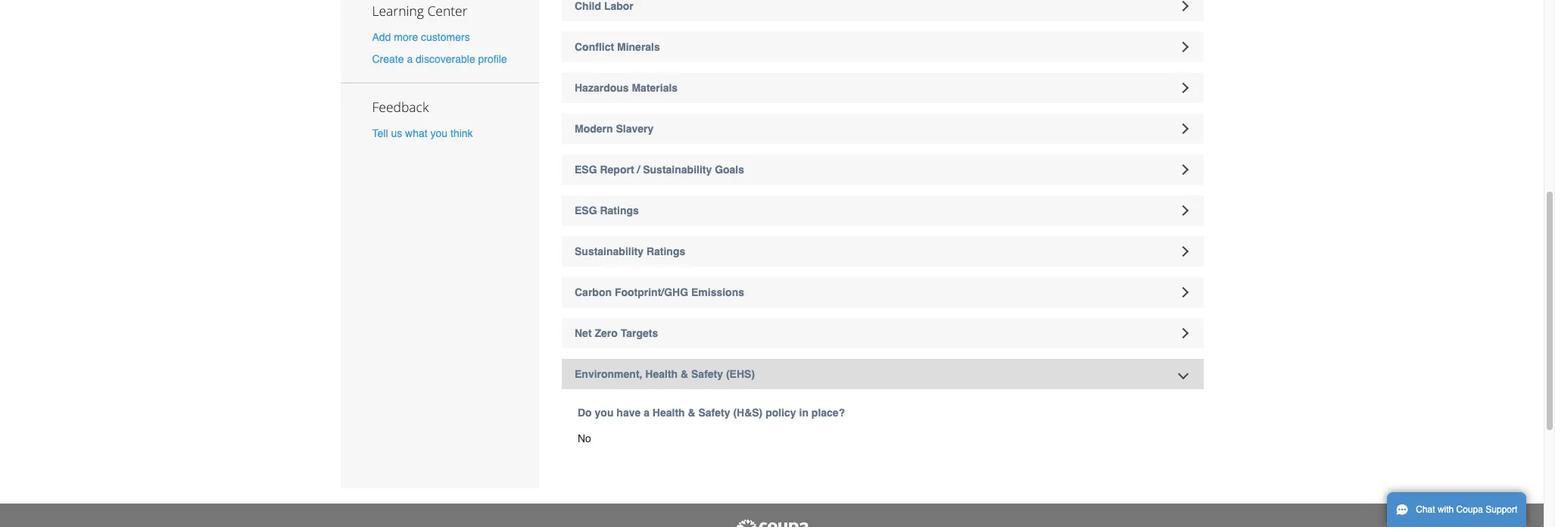 Task type: locate. For each thing, give the bounding box(es) containing it.
ratings inside "heading"
[[600, 204, 639, 217]]

do
[[578, 407, 592, 419]]

ratings inside heading
[[647, 245, 686, 257]]

child
[[575, 0, 601, 12]]

(h&s)
[[733, 407, 763, 419]]

learning center
[[372, 1, 468, 20]]

a right have
[[644, 407, 650, 419]]

us
[[391, 127, 402, 140]]

chat with coupa support button
[[1387, 492, 1527, 527]]

what
[[405, 127, 428, 140]]

0 horizontal spatial you
[[431, 127, 448, 140]]

safety left (h&s)
[[699, 407, 730, 419]]

esg inside heading
[[575, 164, 597, 176]]

sustainability right /
[[643, 164, 712, 176]]

hazardous materials heading
[[562, 73, 1204, 103]]

safety left the (ehs)
[[691, 368, 723, 380]]

esg report / sustainability goals button
[[562, 154, 1204, 185]]

carbon footprint/ghg emissions heading
[[562, 277, 1204, 307]]

2 esg from the top
[[575, 204, 597, 217]]

1 horizontal spatial you
[[595, 407, 614, 419]]

modern
[[575, 123, 613, 135]]

labor
[[604, 0, 634, 12]]

safety
[[691, 368, 723, 380], [699, 407, 730, 419]]

sustainability inside esg report / sustainability goals dropdown button
[[643, 164, 712, 176]]

chat with coupa support
[[1416, 504, 1518, 515]]

ratings up carbon footprint/ghg emissions
[[647, 245, 686, 257]]

esg inside "heading"
[[575, 204, 597, 217]]

health down targets
[[646, 368, 678, 380]]

0 vertical spatial you
[[431, 127, 448, 140]]

do you have a health & safety (h&s) policy in place?
[[578, 407, 845, 419]]

esg report / sustainability goals
[[575, 164, 744, 176]]

1 vertical spatial sustainability
[[575, 245, 644, 257]]

add more customers link
[[372, 31, 470, 43]]

modern slavery button
[[562, 114, 1204, 144]]

a
[[407, 53, 413, 65], [644, 407, 650, 419]]

goals
[[715, 164, 744, 176]]

no
[[578, 432, 591, 445]]

sustainability ratings
[[575, 245, 686, 257]]

conflict
[[575, 41, 614, 53]]

sustainability down esg ratings
[[575, 245, 644, 257]]

environment,
[[575, 368, 643, 380]]

0 horizontal spatial ratings
[[600, 204, 639, 217]]

esg ratings
[[575, 204, 639, 217]]

esg up the sustainability ratings
[[575, 204, 597, 217]]

a right create
[[407, 53, 413, 65]]

& down environment, health & safety (ehs)
[[688, 407, 696, 419]]

hazardous materials button
[[562, 73, 1204, 103]]

footprint/ghg
[[615, 286, 688, 298]]

emissions
[[691, 286, 744, 298]]

you
[[431, 127, 448, 140], [595, 407, 614, 419]]

& inside dropdown button
[[681, 368, 689, 380]]

1 vertical spatial a
[[644, 407, 650, 419]]

1 vertical spatial ratings
[[647, 245, 686, 257]]

you right do
[[595, 407, 614, 419]]

sustainability
[[643, 164, 712, 176], [575, 245, 644, 257]]

customers
[[421, 31, 470, 43]]

esg for esg ratings
[[575, 204, 597, 217]]

with
[[1438, 504, 1454, 515]]

ratings down report
[[600, 204, 639, 217]]

coupa
[[1457, 504, 1484, 515]]

tell
[[372, 127, 388, 140]]

0 vertical spatial &
[[681, 368, 689, 380]]

0 vertical spatial ratings
[[600, 204, 639, 217]]

report
[[600, 164, 634, 176]]

health down environment, health & safety (ehs)
[[653, 407, 685, 419]]

0 vertical spatial health
[[646, 368, 678, 380]]

0 vertical spatial safety
[[691, 368, 723, 380]]

health
[[646, 368, 678, 380], [653, 407, 685, 419]]

&
[[681, 368, 689, 380], [688, 407, 696, 419]]

conflict minerals heading
[[562, 32, 1204, 62]]

safety inside dropdown button
[[691, 368, 723, 380]]

carbon
[[575, 286, 612, 298]]

chat
[[1416, 504, 1436, 515]]

0 vertical spatial esg
[[575, 164, 597, 176]]

& up the do you have a health & safety (h&s) policy in place?
[[681, 368, 689, 380]]

esg
[[575, 164, 597, 176], [575, 204, 597, 217]]

minerals
[[617, 41, 660, 53]]

targets
[[621, 327, 658, 339]]

0 vertical spatial sustainability
[[643, 164, 712, 176]]

1 horizontal spatial ratings
[[647, 245, 686, 257]]

esg for esg report / sustainability goals
[[575, 164, 597, 176]]

conflict minerals button
[[562, 32, 1204, 62]]

environment, health & safety (ehs)
[[575, 368, 755, 380]]

have
[[617, 407, 641, 419]]

ratings
[[600, 204, 639, 217], [647, 245, 686, 257]]

tell us what you think button
[[372, 126, 473, 141]]

1 esg from the top
[[575, 164, 597, 176]]

1 vertical spatial esg
[[575, 204, 597, 217]]

learning
[[372, 1, 424, 20]]

esg left report
[[575, 164, 597, 176]]

add more customers
[[372, 31, 470, 43]]

net zero targets button
[[562, 318, 1204, 348]]

0 horizontal spatial a
[[407, 53, 413, 65]]

you right what
[[431, 127, 448, 140]]

materials
[[632, 82, 678, 94]]

1 vertical spatial health
[[653, 407, 685, 419]]



Task type: vqa. For each thing, say whether or not it's contained in the screenshot.
the bottommost footprint?
no



Task type: describe. For each thing, give the bounding box(es) containing it.
zero
[[595, 327, 618, 339]]

0 vertical spatial a
[[407, 53, 413, 65]]

hazardous materials
[[575, 82, 678, 94]]

sustainability ratings heading
[[562, 236, 1204, 267]]

discoverable
[[416, 53, 475, 65]]

modern slavery heading
[[562, 114, 1204, 144]]

esg report / sustainability goals heading
[[562, 154, 1204, 185]]

slavery
[[616, 123, 654, 135]]

create a discoverable profile
[[372, 53, 507, 65]]

in
[[799, 407, 809, 419]]

carbon footprint/ghg emissions
[[575, 286, 744, 298]]

hazardous
[[575, 82, 629, 94]]

profile
[[478, 53, 507, 65]]

health inside dropdown button
[[646, 368, 678, 380]]

carbon footprint/ghg emissions button
[[562, 277, 1204, 307]]

ratings for esg ratings
[[600, 204, 639, 217]]

child labor
[[575, 0, 634, 12]]

more
[[394, 31, 418, 43]]

think
[[451, 127, 473, 140]]

environment, health & safety (ehs) button
[[562, 359, 1204, 389]]

1 vertical spatial you
[[595, 407, 614, 419]]

esg ratings heading
[[562, 195, 1204, 226]]

add
[[372, 31, 391, 43]]

tell us what you think
[[372, 127, 473, 140]]

support
[[1486, 504, 1518, 515]]

feedback
[[372, 98, 429, 116]]

1 vertical spatial &
[[688, 407, 696, 419]]

/
[[637, 164, 640, 176]]

create
[[372, 53, 404, 65]]

net zero targets
[[575, 327, 658, 339]]

child labor button
[[562, 0, 1204, 21]]

policy
[[766, 407, 796, 419]]

net
[[575, 327, 592, 339]]

net zero targets heading
[[562, 318, 1204, 348]]

esg ratings button
[[562, 195, 1204, 226]]

sustainability ratings button
[[562, 236, 1204, 267]]

child labor heading
[[562, 0, 1204, 21]]

environment, health & safety (ehs) heading
[[562, 359, 1204, 389]]

coupa supplier portal image
[[734, 519, 810, 527]]

place?
[[812, 407, 845, 419]]

1 vertical spatial safety
[[699, 407, 730, 419]]

1 horizontal spatial a
[[644, 407, 650, 419]]

modern slavery
[[575, 123, 654, 135]]

center
[[427, 1, 468, 20]]

create a discoverable profile link
[[372, 53, 507, 65]]

(ehs)
[[726, 368, 755, 380]]

you inside button
[[431, 127, 448, 140]]

sustainability inside sustainability ratings dropdown button
[[575, 245, 644, 257]]

ratings for sustainability ratings
[[647, 245, 686, 257]]

conflict minerals
[[575, 41, 660, 53]]



